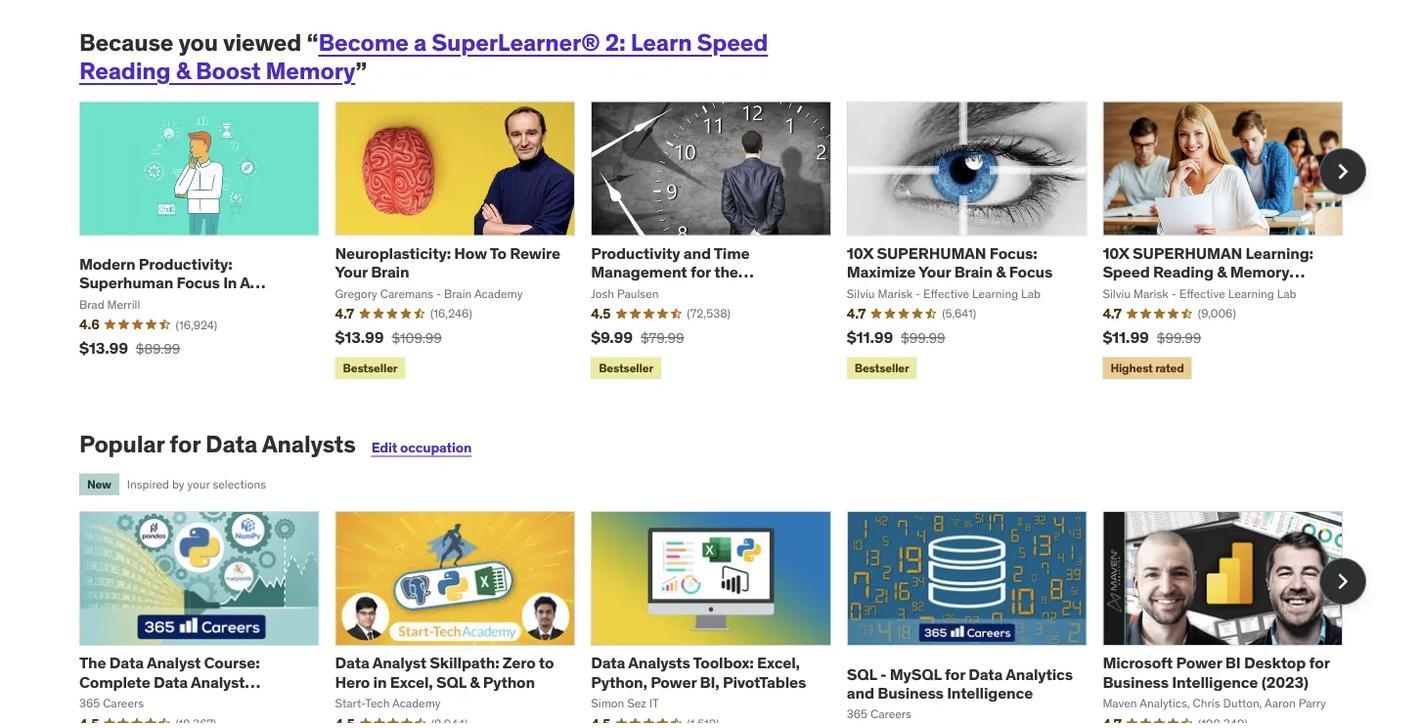 Task type: locate. For each thing, give the bounding box(es) containing it.
intelligence right mysql
[[947, 683, 1033, 703]]

booster
[[1103, 281, 1160, 301]]

2 carousel element from the top
[[79, 512, 1366, 725]]

1 horizontal spatial power
[[1176, 654, 1222, 674]]

next image for 10x superhuman learning: speed reading & memory booster
[[1327, 156, 1359, 187]]

1 vertical spatial and
[[847, 683, 874, 703]]

1 vertical spatial carousel element
[[79, 512, 1366, 725]]

0 vertical spatial next image
[[1327, 156, 1359, 187]]

0 horizontal spatial power
[[651, 672, 697, 692]]

1 horizontal spatial business
[[1103, 672, 1169, 692]]

complete
[[79, 672, 150, 692]]

intelligence left (2023)
[[1172, 672, 1258, 692]]

&
[[176, 56, 191, 86], [996, 262, 1006, 282], [1217, 262, 1227, 282], [470, 672, 480, 692]]

0 horizontal spatial memory
[[266, 56, 355, 86]]

focus inside modern productivity: superhuman focus in a distracted world
[[176, 273, 220, 293]]

0 horizontal spatial focus
[[176, 273, 220, 293]]

carousel element
[[79, 101, 1366, 383], [79, 512, 1366, 725]]

focus
[[1009, 262, 1053, 282], [176, 273, 220, 293]]

1 vertical spatial speed
[[1103, 262, 1150, 282]]

edit
[[371, 438, 397, 456]]

speed
[[697, 28, 768, 57], [1103, 262, 1150, 282]]

1 horizontal spatial 10x
[[1103, 243, 1129, 263]]

for left the
[[690, 262, 711, 282]]

2 your from the left
[[919, 262, 951, 282]]

and left time
[[684, 243, 711, 263]]

excel, right the toolbox:
[[757, 654, 800, 674]]

in
[[373, 672, 387, 692]]

data right the
[[109, 654, 144, 674]]

0 horizontal spatial excel,
[[390, 672, 433, 692]]

your
[[335, 262, 368, 282], [919, 262, 951, 282]]

for inside sql - mysql for data analytics and business intelligence
[[945, 664, 965, 685]]

1 horizontal spatial your
[[919, 262, 951, 282]]

for right mysql
[[945, 664, 965, 685]]

1 horizontal spatial superhuman
[[1133, 243, 1242, 263]]

1 horizontal spatial intelligence
[[1172, 672, 1258, 692]]

sql inside data analyst skillpath: zero to hero in excel, sql & python
[[436, 672, 466, 692]]

1 vertical spatial analysts
[[628, 654, 690, 674]]

1 your from the left
[[335, 262, 368, 282]]

analysts left edit
[[262, 429, 356, 459]]

0 vertical spatial reading
[[79, 56, 171, 86]]

memory
[[266, 56, 355, 86], [1230, 262, 1290, 282]]

microsoft power bi desktop for business intelligence (2023) link
[[1103, 654, 1330, 692]]

1 horizontal spatial sql
[[847, 664, 877, 685]]

business inside sql - mysql for data analytics and business intelligence
[[878, 683, 944, 703]]

1 10x from the left
[[847, 243, 874, 263]]

sql left -
[[847, 664, 877, 685]]

data right "complete"
[[154, 672, 188, 692]]

next image for microsoft power bi desktop for business intelligence (2023)
[[1327, 566, 1359, 598]]

0 vertical spatial speed
[[697, 28, 768, 57]]

1 horizontal spatial brain
[[954, 262, 993, 282]]

excel, right in
[[390, 672, 433, 692]]

superhuman inside the 10x superhuman learning: speed reading & memory booster
[[1133, 243, 1242, 263]]

power left bi
[[1176, 654, 1222, 674]]

1 vertical spatial next image
[[1327, 566, 1359, 598]]

2 brain from the left
[[954, 262, 993, 282]]

and left -
[[847, 683, 874, 703]]

1 horizontal spatial speed
[[1103, 262, 1150, 282]]

rewire
[[510, 243, 560, 263]]

"
[[355, 56, 367, 86]]

& inside 10x superhuman focus: maximize your brain & focus
[[996, 262, 1006, 282]]

business
[[1103, 672, 1169, 692], [878, 683, 944, 703]]

focus:
[[990, 243, 1037, 263]]

desktop
[[1244, 654, 1306, 674]]

0 horizontal spatial analysts
[[262, 429, 356, 459]]

bi,
[[700, 672, 719, 692]]

1 horizontal spatial and
[[847, 683, 874, 703]]

0 horizontal spatial intelligence
[[947, 683, 1033, 703]]

overwhelmed
[[591, 281, 693, 301]]

next image
[[1327, 156, 1359, 187], [1327, 566, 1359, 598]]

1 vertical spatial reading
[[1153, 262, 1214, 282]]

1 horizontal spatial focus
[[1009, 262, 1053, 282]]

2 next image from the top
[[1327, 566, 1359, 598]]

management
[[591, 262, 687, 282]]

business inside microsoft power bi desktop for business intelligence (2023)
[[1103, 672, 1169, 692]]

carousel element containing neuroplasticity: how to rewire your brain
[[79, 101, 1366, 383]]

the data analyst course: complete data analyst bootcamp
[[79, 654, 260, 711]]

and inside productivity and time management for the overwhelmed
[[684, 243, 711, 263]]

sql
[[847, 664, 877, 685], [436, 672, 466, 692]]

because
[[79, 28, 173, 57]]

intelligence inside sql - mysql for data analytics and business intelligence
[[947, 683, 1033, 703]]

-
[[880, 664, 887, 685]]

data analysts toolbox: excel, python, power bi, pivottables
[[591, 654, 806, 692]]

1 horizontal spatial reading
[[1153, 262, 1214, 282]]

data left in
[[335, 654, 369, 674]]

& inside data analyst skillpath: zero to hero in excel, sql & python
[[470, 672, 480, 692]]

1 brain from the left
[[371, 262, 409, 282]]

time
[[714, 243, 750, 263]]

your inside 10x superhuman focus: maximize your brain & focus
[[919, 262, 951, 282]]

0 horizontal spatial reading
[[79, 56, 171, 86]]

memory inside become a superlearner® 2: learn speed reading & boost memory
[[266, 56, 355, 86]]

analyst
[[147, 654, 201, 674], [372, 654, 426, 674], [191, 672, 245, 692]]

0 vertical spatial memory
[[266, 56, 355, 86]]

neuroplasticity: how to rewire your brain link
[[335, 243, 560, 282]]

"
[[307, 28, 318, 57]]

0 horizontal spatial brain
[[371, 262, 409, 282]]

data
[[205, 429, 257, 459], [109, 654, 144, 674], [335, 654, 369, 674], [591, 654, 625, 674], [969, 664, 1003, 685], [154, 672, 188, 692]]

power left bi,
[[651, 672, 697, 692]]

power inside microsoft power bi desktop for business intelligence (2023)
[[1176, 654, 1222, 674]]

0 vertical spatial carousel element
[[79, 101, 1366, 383]]

analysts inside data analysts toolbox: excel, python, power bi, pivottables
[[628, 654, 690, 674]]

intelligence inside microsoft power bi desktop for business intelligence (2023)
[[1172, 672, 1258, 692]]

1 horizontal spatial excel,
[[757, 654, 800, 674]]

0 horizontal spatial business
[[878, 683, 944, 703]]

superhuman
[[79, 273, 173, 293]]

you
[[178, 28, 218, 57]]

learn
[[631, 28, 692, 57]]

productivity:
[[139, 254, 232, 274]]

brain
[[371, 262, 409, 282], [954, 262, 993, 282]]

sql left python
[[436, 672, 466, 692]]

power
[[1176, 654, 1222, 674], [651, 672, 697, 692]]

hero
[[335, 672, 370, 692]]

superlearner®
[[432, 28, 600, 57]]

superhuman inside 10x superhuman focus: maximize your brain & focus
[[877, 243, 986, 263]]

data inside sql - mysql for data analytics and business intelligence
[[969, 664, 1003, 685]]

for
[[690, 262, 711, 282], [169, 429, 200, 459], [1309, 654, 1330, 674], [945, 664, 965, 685]]

0 horizontal spatial and
[[684, 243, 711, 263]]

1 horizontal spatial analysts
[[628, 654, 690, 674]]

0 horizontal spatial speed
[[697, 28, 768, 57]]

intelligence
[[1172, 672, 1258, 692], [947, 683, 1033, 703]]

reading
[[79, 56, 171, 86], [1153, 262, 1214, 282]]

sql - mysql for data analytics and business intelligence
[[847, 664, 1073, 703]]

course:
[[204, 654, 260, 674]]

analysts
[[262, 429, 356, 459], [628, 654, 690, 674]]

and inside sql - mysql for data analytics and business intelligence
[[847, 683, 874, 703]]

2 10x from the left
[[1103, 243, 1129, 263]]

10x inside 10x superhuman focus: maximize your brain & focus
[[847, 243, 874, 263]]

superhuman up booster
[[1133, 243, 1242, 263]]

memory inside the 10x superhuman learning: speed reading & memory booster
[[1230, 262, 1290, 282]]

1 vertical spatial memory
[[1230, 262, 1290, 282]]

superhuman left focus:
[[877, 243, 986, 263]]

pivottables
[[723, 672, 806, 692]]

viewed
[[223, 28, 302, 57]]

10x inside the 10x superhuman learning: speed reading & memory booster
[[1103, 243, 1129, 263]]

0 vertical spatial and
[[684, 243, 711, 263]]

analysts left bi,
[[628, 654, 690, 674]]

sql inside sql - mysql for data analytics and business intelligence
[[847, 664, 877, 685]]

microsoft
[[1103, 654, 1173, 674]]

1 horizontal spatial memory
[[1230, 262, 1290, 282]]

brain right maximize
[[954, 262, 993, 282]]

because you viewed "
[[79, 28, 318, 57]]

0 horizontal spatial superhuman
[[877, 243, 986, 263]]

bi
[[1225, 654, 1241, 674]]

data left analytics in the bottom of the page
[[969, 664, 1003, 685]]

the
[[714, 262, 738, 282]]

brain inside 10x superhuman focus: maximize your brain & focus
[[954, 262, 993, 282]]

1 next image from the top
[[1327, 156, 1359, 187]]

2 superhuman from the left
[[1133, 243, 1242, 263]]

0 horizontal spatial 10x
[[847, 243, 874, 263]]

excel,
[[757, 654, 800, 674], [390, 672, 433, 692]]

and
[[684, 243, 711, 263], [847, 683, 874, 703]]

to
[[490, 243, 507, 263]]

0 horizontal spatial your
[[335, 262, 368, 282]]

for right (2023)
[[1309, 654, 1330, 674]]

0 vertical spatial analysts
[[262, 429, 356, 459]]

brain inside neuroplasticity: how to rewire your brain
[[371, 262, 409, 282]]

superhuman
[[877, 243, 986, 263], [1133, 243, 1242, 263]]

neuroplasticity:
[[335, 243, 451, 263]]

by
[[172, 477, 184, 492]]

1 carousel element from the top
[[79, 101, 1366, 383]]

1 superhuman from the left
[[877, 243, 986, 263]]

learning:
[[1246, 243, 1314, 263]]

skillpath:
[[430, 654, 499, 674]]

data analysts toolbox: excel, python, power bi, pivottables link
[[591, 654, 806, 692]]

0 horizontal spatial sql
[[436, 672, 466, 692]]

your inside neuroplasticity: how to rewire your brain
[[335, 262, 368, 282]]

brain left how at the left top of the page
[[371, 262, 409, 282]]

10x
[[847, 243, 874, 263], [1103, 243, 1129, 263]]

how
[[454, 243, 487, 263]]

popular for data analysts
[[79, 429, 356, 459]]

data right to
[[591, 654, 625, 674]]



Task type: describe. For each thing, give the bounding box(es) containing it.
power inside data analysts toolbox: excel, python, power bi, pivottables
[[651, 672, 697, 692]]

your
[[187, 477, 210, 492]]

reading inside the 10x superhuman learning: speed reading & memory booster
[[1153, 262, 1214, 282]]

for inside microsoft power bi desktop for business intelligence (2023)
[[1309, 654, 1330, 674]]

become a superlearner® 2: learn speed reading & boost memory
[[79, 28, 768, 86]]

reading inside become a superlearner® 2: learn speed reading & boost memory
[[79, 56, 171, 86]]

your for neuroplasticity:
[[335, 262, 368, 282]]

& inside the 10x superhuman learning: speed reading & memory booster
[[1217, 262, 1227, 282]]

sql - mysql for data analytics and business intelligence link
[[847, 664, 1073, 703]]

productivity
[[591, 243, 680, 263]]

python,
[[591, 672, 647, 692]]

brain for how
[[371, 262, 409, 282]]

excel, inside data analysts toolbox: excel, python, power bi, pivottables
[[757, 654, 800, 674]]

focus inside 10x superhuman focus: maximize your brain & focus
[[1009, 262, 1053, 282]]

data inside data analyst skillpath: zero to hero in excel, sql & python
[[335, 654, 369, 674]]

zero
[[503, 654, 536, 674]]

toolbox:
[[693, 654, 754, 674]]

the
[[79, 654, 106, 674]]

10x superhuman focus: maximize your brain & focus link
[[847, 243, 1053, 282]]

boost
[[196, 56, 261, 86]]

speed inside become a superlearner® 2: learn speed reading & boost memory
[[697, 28, 768, 57]]

new
[[87, 477, 111, 492]]

modern
[[79, 254, 135, 274]]

10x superhuman learning: speed reading & memory booster link
[[1103, 243, 1314, 301]]

maximize
[[847, 262, 916, 282]]

10x superhuman focus: maximize your brain & focus
[[847, 243, 1053, 282]]

neuroplasticity: how to rewire your brain
[[335, 243, 560, 282]]

analyst inside data analyst skillpath: zero to hero in excel, sql & python
[[372, 654, 426, 674]]

microsoft power bi desktop for business intelligence (2023)
[[1103, 654, 1330, 692]]

data inside data analysts toolbox: excel, python, power bi, pivottables
[[591, 654, 625, 674]]

a
[[414, 28, 427, 57]]

popular
[[79, 429, 164, 459]]

2:
[[605, 28, 625, 57]]

occupation
[[400, 438, 472, 456]]

a
[[240, 273, 250, 293]]

& inside become a superlearner® 2: learn speed reading & boost memory
[[176, 56, 191, 86]]

modern productivity: superhuman focus in a distracted world link
[[79, 254, 266, 312]]

10x for speed
[[1103, 243, 1129, 263]]

(2023)
[[1261, 672, 1309, 692]]

brain for superhuman
[[954, 262, 993, 282]]

superhuman for your
[[877, 243, 986, 263]]

inspired by your selections
[[127, 477, 266, 492]]

data analyst skillpath: zero to hero in excel, sql & python
[[335, 654, 554, 692]]

carousel element containing the data analyst course: complete data analyst bootcamp
[[79, 512, 1366, 725]]

in
[[223, 273, 237, 293]]

superhuman for reading
[[1133, 243, 1242, 263]]

edit occupation button
[[371, 438, 472, 456]]

for up the by
[[169, 429, 200, 459]]

modern productivity: superhuman focus in a distracted world
[[79, 254, 250, 312]]

speed inside the 10x superhuman learning: speed reading & memory booster
[[1103, 262, 1150, 282]]

data analyst skillpath: zero to hero in excel, sql & python link
[[335, 654, 554, 692]]

for inside productivity and time management for the overwhelmed
[[690, 262, 711, 282]]

become a superlearner® 2: learn speed reading & boost memory link
[[79, 28, 768, 86]]

10x for maximize
[[847, 243, 874, 263]]

excel, inside data analyst skillpath: zero to hero in excel, sql & python
[[390, 672, 433, 692]]

analytics
[[1006, 664, 1073, 685]]

edit occupation
[[371, 438, 472, 456]]

bootcamp
[[79, 691, 155, 711]]

mysql
[[890, 664, 942, 685]]

to
[[539, 654, 554, 674]]

selections
[[213, 477, 266, 492]]

become
[[318, 28, 409, 57]]

the data analyst course: complete data analyst bootcamp link
[[79, 654, 260, 711]]

productivity and time management for the overwhelmed link
[[591, 243, 754, 301]]

your for 10x
[[919, 262, 951, 282]]

productivity and time management for the overwhelmed
[[591, 243, 750, 301]]

10x superhuman learning: speed reading & memory booster
[[1103, 243, 1314, 301]]

inspired
[[127, 477, 169, 492]]

python
[[483, 672, 535, 692]]

world
[[159, 291, 203, 312]]

distracted
[[79, 291, 156, 312]]

data up selections
[[205, 429, 257, 459]]



Task type: vqa. For each thing, say whether or not it's contained in the screenshot.
Brain to the left
yes



